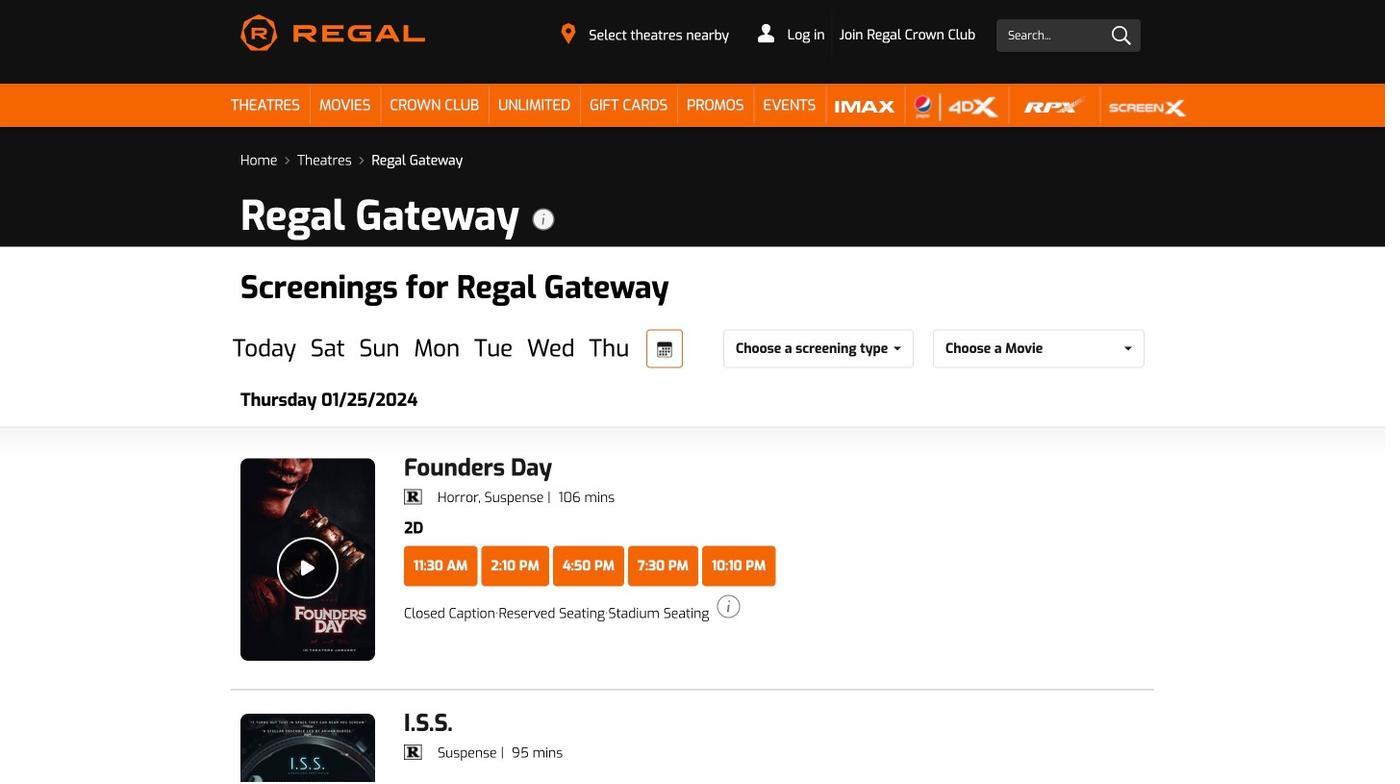 Task type: vqa. For each thing, say whether or not it's contained in the screenshot.
telugu Element
no



Task type: describe. For each thing, give the bounding box(es) containing it.
cc element
[[404, 605, 495, 623]]

map marker icon image
[[562, 23, 576, 44]]

rpx - regal premium experience image
[[1018, 92, 1091, 121]]

stadium element
[[608, 605, 709, 623]]

user icon image
[[758, 23, 774, 43]]

1 guests under the age of 17 will only be admitted when accompanied by an adult over the age of 21. children under the age of 6 will not be admitted. proof of age may be required. image from the top
[[404, 489, 422, 505]]

Search... text field
[[997, 19, 1141, 52]]

pepsi 4dx logo image
[[914, 92, 999, 121]]

imax image
[[835, 92, 895, 121]]



Task type: locate. For each thing, give the bounding box(es) containing it.
pick a date image
[[657, 342, 672, 357]]

screenx image
[[1110, 92, 1187, 121]]

regal image
[[240, 14, 425, 50]]

guests under the age of 17 will only be admitted when accompanied by an adult over the age of 21. children under the age of 6 will not be admitted. proof of age may be required. image
[[404, 489, 422, 505], [404, 745, 422, 760]]

reserved-selected element
[[499, 605, 605, 623]]

founders day image
[[240, 459, 375, 661]]

cinema info image
[[532, 208, 555, 231]]

0 vertical spatial guests under the age of 17 will only be admitted when accompanied by an adult over the age of 21. children under the age of 6 will not be admitted. proof of age may be required. image
[[404, 489, 422, 505]]

screening type: 2d element
[[404, 518, 424, 538]]

2 guests under the age of 17 will only be admitted when accompanied by an adult over the age of 21. children under the age of 6 will not be admitted. proof of age may be required. image from the top
[[404, 745, 422, 760]]

showtime details image
[[717, 595, 740, 618]]

1 vertical spatial guests under the age of 17 will only be admitted when accompanied by an adult over the age of 21. children under the age of 6 will not be admitted. proof of age may be required. image
[[404, 745, 422, 760]]



